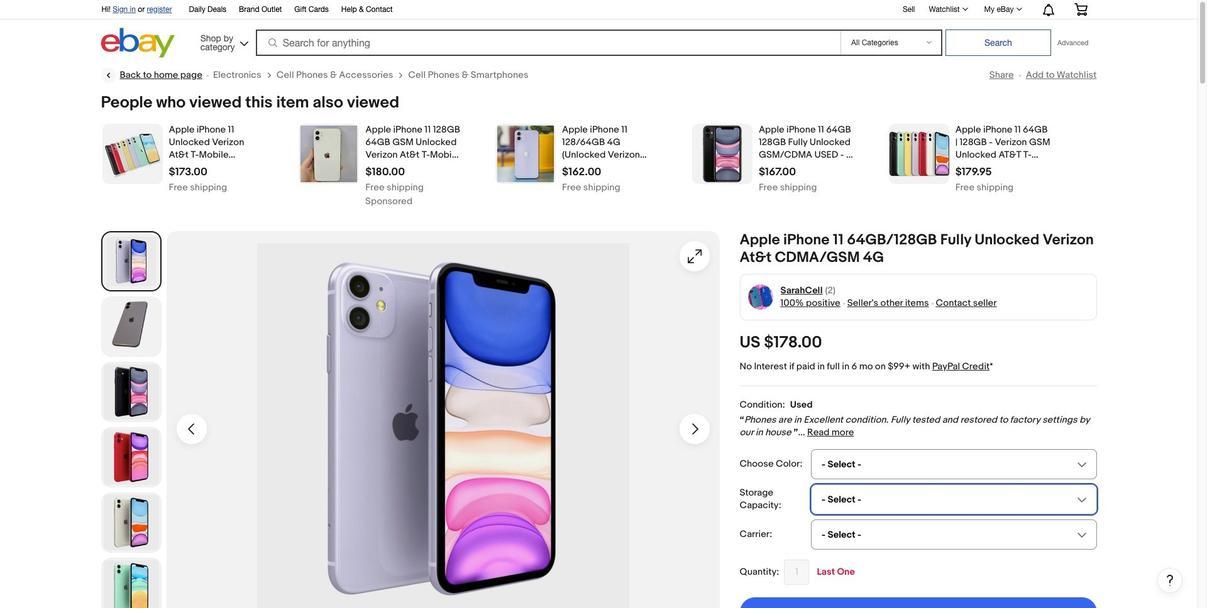 Task type: describe. For each thing, give the bounding box(es) containing it.
watchlist image
[[962, 8, 968, 11]]

Search for anything text field
[[258, 31, 838, 55]]

apple iphone 11 64gb/128gb fully unlocked verizon at&t cdma/gsm 4g - picture 1 of 7 image
[[166, 231, 719, 609]]

your shopping cart image
[[1073, 3, 1088, 16]]

picture 5 of 7 image
[[102, 493, 161, 553]]

help, opens dialogs image
[[1164, 574, 1176, 587]]



Task type: vqa. For each thing, say whether or not it's contained in the screenshot.
to
no



Task type: locate. For each thing, give the bounding box(es) containing it.
picture 1 of 7 image
[[103, 234, 159, 289]]

account navigation
[[95, 0, 1097, 19]]

picture 2 of 7 image
[[102, 297, 161, 356]]

picture 6 of 7 image
[[102, 559, 161, 609]]

picture 3 of 7 image
[[102, 363, 161, 422]]

None text field
[[169, 166, 207, 179], [365, 166, 405, 179], [955, 166, 992, 179], [169, 184, 227, 192], [562, 184, 620, 192], [759, 184, 817, 192], [955, 184, 1014, 192], [169, 166, 207, 179], [365, 166, 405, 179], [955, 166, 992, 179], [169, 184, 227, 192], [562, 184, 620, 192], [759, 184, 817, 192], [955, 184, 1014, 192]]

banner
[[95, 0, 1097, 61]]

picture 4 of 7 image
[[102, 428, 161, 487]]

None submit
[[945, 30, 1051, 56]]

None text field
[[562, 166, 601, 179], [759, 166, 796, 179], [365, 184, 424, 192], [784, 560, 809, 585], [562, 166, 601, 179], [759, 166, 796, 179], [365, 184, 424, 192], [784, 560, 809, 585]]

my ebay image
[[1016, 8, 1022, 11]]



